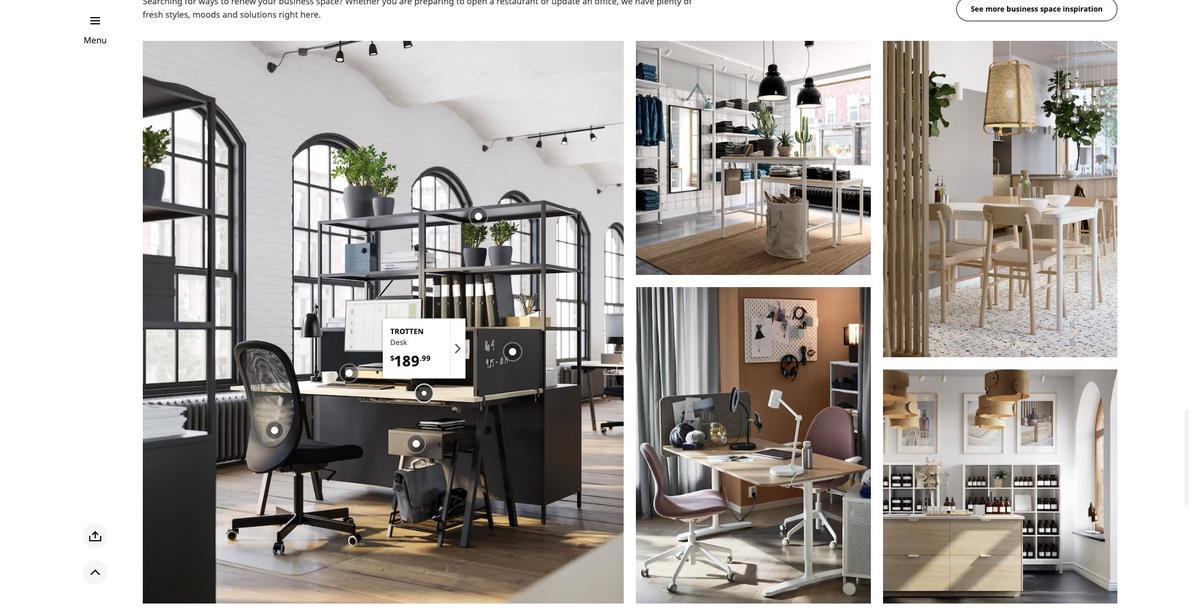 Task type: describe. For each thing, give the bounding box(es) containing it.
an
[[582, 0, 592, 7]]

we
[[621, 0, 633, 7]]

solutions
[[240, 8, 277, 20]]

whether
[[345, 0, 380, 7]]

styles,
[[165, 8, 190, 20]]

trotten desk $ 189 . 99
[[390, 326, 431, 371]]

a bright, spacious store interior centred round a large kitchen island with light-ash-effect askersund drawer fronts. image
[[883, 370, 1117, 604]]

see more business space inspiration button
[[956, 0, 1117, 21]]

searching for ways to renew your business space? whether you are preparing to open a restaurant or update an office, we have plenty of fresh styles, moods and solutions right here.
[[143, 0, 692, 20]]

searching
[[143, 0, 182, 7]]

space
[[1040, 4, 1061, 14]]

plenty
[[657, 0, 682, 7]]

a light, airy store interior with a lohals rug and denim garments arranged in white elvarli storage combinations. image
[[636, 41, 871, 275]]

are
[[399, 0, 412, 7]]

here.
[[300, 8, 321, 20]]

you
[[382, 0, 397, 7]]

for
[[185, 0, 196, 7]]

restaurant
[[497, 0, 538, 7]]

open
[[467, 0, 487, 7]]

.
[[420, 353, 422, 363]]

menu button
[[84, 34, 107, 47]]

office,
[[595, 0, 619, 7]]

fresh
[[143, 8, 163, 20]]

space?
[[316, 0, 343, 7]]



Task type: locate. For each thing, give the bounding box(es) containing it.
products shown on image element
[[383, 319, 465, 379]]

to
[[221, 0, 229, 7], [456, 0, 465, 7]]

ways
[[199, 0, 219, 7]]

of
[[684, 0, 692, 7]]

2 to from the left
[[456, 0, 465, 7]]

business inside searching for ways to renew your business space? whether you are preparing to open a restaurant or update an office, we have plenty of fresh styles, moods and solutions right here.
[[279, 0, 314, 7]]

1 horizontal spatial to
[[456, 0, 465, 7]]

menu
[[84, 34, 107, 46]]

business
[[279, 0, 314, 7], [1007, 4, 1038, 14]]

and
[[222, 8, 238, 20]]

a
[[490, 0, 494, 7]]

$
[[390, 353, 395, 363]]

1 horizontal spatial business
[[1007, 4, 1038, 14]]

to left open
[[456, 0, 465, 7]]

0 horizontal spatial to
[[221, 0, 229, 7]]

desk
[[390, 337, 407, 347]]

189
[[395, 350, 420, 371]]

1 to from the left
[[221, 0, 229, 7]]

to up and
[[221, 0, 229, 7]]

have
[[635, 0, 654, 7]]

business right more
[[1007, 4, 1038, 14]]

preparing
[[414, 0, 454, 7]]

your
[[258, 0, 277, 7]]

trotten
[[390, 326, 424, 336]]

a workspace centred around a bekant desk and a hattefjäll office chair in a softly sunlit room with an earthy colour palette. image
[[636, 288, 871, 604]]

more
[[985, 4, 1005, 14]]

99
[[422, 353, 431, 363]]

see more business space inspiration
[[971, 4, 1103, 14]]

business up right
[[279, 0, 314, 7]]

inspiration
[[1063, 4, 1103, 14]]

business inside 'button'
[[1007, 4, 1038, 14]]

renew
[[231, 0, 256, 7]]

a light restaurant interior with a white tommaryd table and rönninge birch chairs under a knixhult bamboo pendant. image
[[883, 41, 1117, 358]]

update
[[552, 0, 580, 7]]

a trotten desk and black office chair by open shelves with a noticeboard at one side of the desk and a drawer unit below. image
[[143, 41, 624, 604]]

see
[[971, 4, 984, 14]]

right
[[279, 8, 298, 20]]

or
[[541, 0, 549, 7]]

0 horizontal spatial business
[[279, 0, 314, 7]]

moods
[[193, 8, 220, 20]]



Task type: vqa. For each thing, say whether or not it's contained in the screenshot.
IKEA at the top left of the page
no



